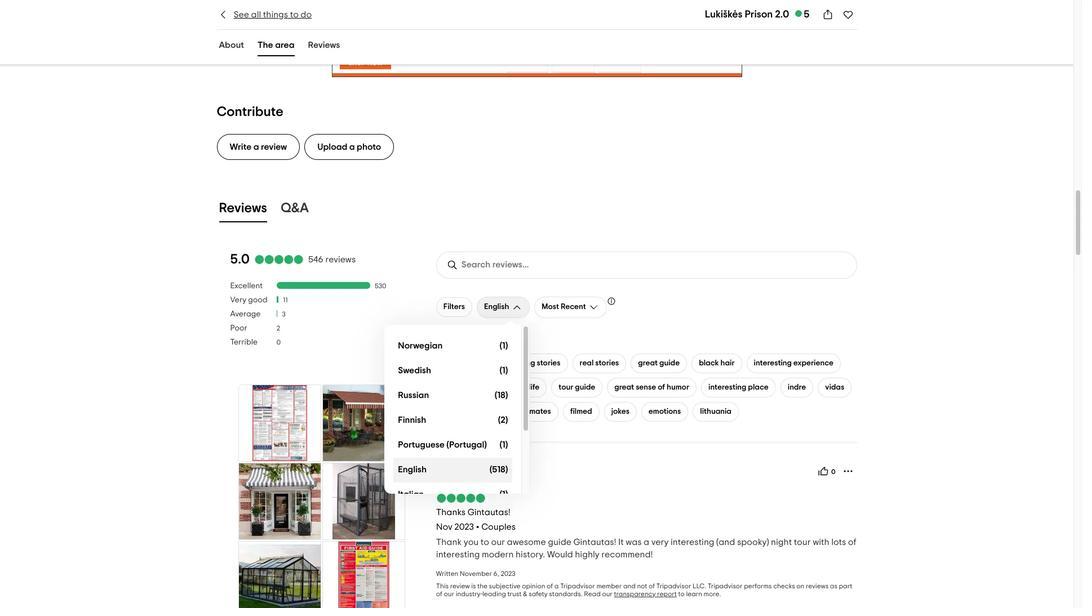 Task type: describe. For each thing, give the bounding box(es) containing it.
the
[[477, 583, 487, 590]]

this
[[436, 583, 449, 590]]

do
[[301, 10, 312, 19]]

interesting place
[[708, 384, 769, 391]]

terrible
[[230, 339, 258, 346]]

most recent button
[[534, 297, 607, 318]]

popular
[[436, 337, 468, 346]]

interesting for interesting stories
[[497, 359, 535, 367]]

of inside thank you to our awesome guide gintautas! it was a very interesting (and spooky) night tour with lots of interesting modern history. would highly recommend!
[[848, 538, 856, 547]]

transparency report to learn more.
[[614, 591, 721, 598]]

mentions
[[470, 337, 507, 346]]

Search search field
[[461, 260, 556, 271]]

11
[[283, 297, 288, 304]]

finnish
[[398, 416, 426, 425]]

tour guide button
[[551, 378, 603, 398]]

search image
[[447, 260, 458, 271]]

option containing portuguese (portugal)
[[394, 433, 512, 458]]

tour inside tour guide button
[[559, 384, 573, 391]]

0 vertical spatial reviews
[[325, 255, 356, 264]]

swedish
[[398, 366, 431, 375]]

a inside write a review link
[[253, 142, 259, 151]]

the area button
[[255, 38, 297, 56]]

see
[[234, 10, 249, 19]]

thanks gintautas! link
[[436, 508, 510, 517]]

2023 for 6,
[[501, 571, 515, 577]]

portuguese (portugal)
[[398, 441, 487, 450]]

stories for real stories
[[595, 359, 619, 367]]

leading
[[482, 591, 506, 598]]

russian
[[398, 391, 429, 400]]

read
[[584, 591, 601, 598]]

portuguese
[[398, 441, 445, 450]]

as
[[830, 583, 837, 590]]

great sense of humor
[[614, 384, 689, 391]]

6,
[[493, 571, 499, 577]]

and
[[623, 583, 636, 590]]

interesting for interesting experience
[[754, 359, 792, 367]]

1 vertical spatial advertisement region
[[237, 384, 406, 609]]

indre button
[[780, 378, 813, 398]]

llc.
[[693, 583, 706, 590]]

option containing italian
[[394, 483, 512, 508]]

jokes
[[611, 408, 629, 416]]

write a review
[[230, 142, 287, 151]]

2
[[276, 325, 280, 332]]

filmed
[[570, 408, 592, 416]]

a inside the 'upload a photo' link
[[349, 142, 355, 151]]

highly
[[575, 550, 600, 559]]

very
[[651, 538, 669, 547]]

awesome
[[507, 538, 546, 547]]

2 horizontal spatial our
[[602, 591, 613, 598]]

norwegian
[[398, 342, 443, 351]]

most recent
[[542, 303, 586, 311]]

average
[[230, 310, 261, 318]]

to for transparency report to learn more.
[[678, 591, 685, 598]]

1 vertical spatial 5.0 of 5 bubbles image
[[436, 494, 486, 503]]

0 horizontal spatial reviews button
[[217, 198, 269, 222]]

checks
[[773, 583, 795, 590]]

about button
[[217, 38, 246, 56]]

upload a photo
[[317, 142, 381, 151]]

history.
[[516, 550, 545, 559]]

member
[[596, 583, 622, 590]]

photo
[[357, 142, 381, 151]]

sense
[[636, 384, 656, 391]]

vidas button
[[818, 378, 852, 398]]

interesting down thank
[[436, 550, 480, 559]]

interesting experience button
[[746, 354, 841, 373]]

great guide button
[[631, 354, 687, 373]]

530
[[375, 283, 386, 290]]

3
[[282, 311, 286, 318]]

(518)
[[490, 466, 508, 475]]

it
[[618, 538, 624, 547]]

2023 for nov
[[454, 523, 474, 532]]

subjective
[[489, 583, 520, 590]]

with
[[813, 538, 829, 547]]

q&a
[[281, 202, 309, 215]]

review inside this review is the subjective opinion of a tripadvisor member and not of tripadvisor llc. tripadvisor performs checks on reviews as part of our industry-leading trust & safety standards. read our
[[450, 583, 470, 590]]

r
[[487, 461, 492, 470]]

list box containing norwegian
[[385, 325, 530, 508]]

the
[[258, 41, 273, 50]]

hair
[[721, 359, 735, 367]]

0 vertical spatial reviews button
[[306, 38, 342, 56]]

see all things to do
[[234, 10, 312, 19]]

area
[[275, 41, 294, 50]]

this review is the subjective opinion of a tripadvisor member and not of tripadvisor llc. tripadvisor performs checks on reviews as part of our industry-leading trust & safety standards. read our
[[436, 583, 852, 598]]

daily life button
[[502, 378, 547, 398]]

0 inside button
[[831, 469, 835, 476]]

5.0
[[230, 253, 250, 266]]

filmed button
[[563, 402, 599, 422]]

poor
[[230, 324, 247, 332]]

written
[[436, 571, 458, 577]]

option containing english
[[394, 458, 512, 483]]

2 tripadvisor from the left
[[656, 583, 691, 590]]

emotions
[[649, 408, 681, 416]]

on
[[796, 583, 804, 590]]

indre
[[788, 384, 806, 391]]

(portugal)
[[447, 441, 487, 450]]

1 vertical spatial reviews
[[219, 202, 267, 215]]

0 horizontal spatial 5.0 of 5 bubbles image
[[254, 255, 304, 264]]

recommend!
[[602, 550, 653, 559]]

thank you to our awesome guide gintautas! it was a very interesting (and spooky) night tour with lots of interesting modern history. would highly recommend!
[[436, 538, 856, 559]]

1 tripadvisor from the left
[[560, 583, 595, 590]]



Task type: vqa. For each thing, say whether or not it's contained in the screenshot.


Task type: locate. For each thing, give the bounding box(es) containing it.
(1)
[[500, 342, 508, 351], [500, 366, 508, 375], [500, 441, 508, 450], [500, 490, 508, 499]]

our down this
[[444, 591, 454, 598]]

option down the filters button
[[394, 334, 512, 359]]

real stories button
[[572, 354, 626, 373]]

1 vertical spatial reviews button
[[217, 198, 269, 222]]

filter reviews element
[[230, 282, 414, 352]]

reviews button up the 5.0
[[217, 198, 269, 222]]

1 vertical spatial review
[[450, 583, 470, 590]]

2 horizontal spatial guide
[[659, 359, 680, 367]]

advertisement region
[[332, 26, 742, 77], [237, 384, 406, 609]]

0 horizontal spatial 0
[[276, 339, 281, 346]]

1 horizontal spatial 0
[[831, 469, 835, 476]]

daily life
[[509, 384, 539, 391]]

1 horizontal spatial stories
[[595, 359, 619, 367]]

emotions button
[[641, 402, 688, 422]]

to for thank you to our awesome guide gintautas! it was a very interesting (and spooky) night tour with lots of interesting modern history. would highly recommend!
[[481, 538, 489, 547]]

2 horizontal spatial to
[[678, 591, 685, 598]]

5.0 of 5 bubbles image
[[254, 255, 304, 264], [436, 494, 486, 503]]

our inside thank you to our awesome guide gintautas! it was a very interesting (and spooky) night tour with lots of interesting modern history. would highly recommend!
[[491, 538, 505, 547]]

2 horizontal spatial tripadvisor
[[708, 583, 743, 590]]

0 horizontal spatial 2023
[[454, 523, 474, 532]]

3 (1) from the top
[[500, 441, 508, 450]]

0 down 2
[[276, 339, 281, 346]]

(1) down (2)
[[500, 441, 508, 450]]

interesting up daily
[[497, 359, 535, 367]]

reviews up the 5.0
[[219, 202, 267, 215]]

2.0
[[775, 10, 789, 20]]

nov
[[436, 523, 452, 532]]

1 vertical spatial 0
[[831, 469, 835, 476]]

great for great guide
[[638, 359, 658, 367]]

(1) for portuguese (portugal)
[[500, 441, 508, 450]]

1 vertical spatial gintautas!
[[573, 538, 616, 547]]

1 option from the top
[[394, 334, 512, 359]]

to inside thank you to our awesome guide gintautas! it was a very interesting (and spooky) night tour with lots of interesting modern history. would highly recommend!
[[481, 538, 489, 547]]

0 vertical spatial tab list
[[203, 36, 356, 59]]

guide down real
[[575, 384, 595, 391]]

interesting up place
[[754, 359, 792, 367]]

0 horizontal spatial stories
[[537, 359, 560, 367]]

5
[[804, 10, 810, 20]]

a inside thank you to our awesome guide gintautas! it was a very interesting (and spooky) night tour with lots of interesting modern history. would highly recommend!
[[644, 538, 649, 547]]

0 vertical spatial 0
[[276, 339, 281, 346]]

1 horizontal spatial gintautas!
[[573, 538, 616, 547]]

0 vertical spatial to
[[290, 10, 299, 19]]

more.
[[704, 591, 721, 598]]

very
[[230, 296, 246, 304]]

spooky)
[[737, 538, 769, 547]]

1 horizontal spatial english
[[484, 303, 509, 311]]

0 horizontal spatial to
[[290, 10, 299, 19]]

gintautas! up highly
[[573, 538, 616, 547]]

1 horizontal spatial to
[[481, 538, 489, 547]]

option up portuguese (portugal)
[[394, 408, 512, 433]]

humor
[[667, 384, 689, 391]]

list box
[[385, 325, 530, 508]]

stories
[[537, 359, 560, 367], [595, 359, 619, 367]]

0 horizontal spatial guide
[[548, 538, 571, 547]]

0 left open options menu icon
[[831, 469, 835, 476]]

gintautas! inside thanks gintautas! nov 2023 • couples
[[468, 508, 510, 517]]

to left do
[[290, 10, 299, 19]]

daily
[[509, 384, 527, 391]]

lukiškės prison 2.0
[[705, 10, 789, 20]]

is
[[471, 583, 476, 590]]

5 option from the top
[[394, 433, 512, 458]]

0 vertical spatial review
[[261, 142, 287, 151]]

1 vertical spatial reviews
[[806, 583, 829, 590]]

tripadvisor up "transparency report to learn more."
[[656, 583, 691, 590]]

0 vertical spatial guide
[[659, 359, 680, 367]]

(and
[[716, 538, 735, 547]]

0 horizontal spatial great
[[614, 384, 634, 391]]

&
[[523, 591, 527, 598]]

the area
[[258, 41, 294, 50]]

0 vertical spatial great
[[638, 359, 658, 367]]

0 horizontal spatial review
[[261, 142, 287, 151]]

2 vertical spatial to
[[678, 591, 685, 598]]

a right write
[[253, 142, 259, 151]]

option containing russian
[[394, 384, 512, 408]]

0 horizontal spatial reviews
[[219, 202, 267, 215]]

thanks gintautas! nov 2023 • couples
[[436, 508, 516, 532]]

prison
[[745, 10, 773, 20]]

jokes button
[[604, 402, 637, 422]]

1 stories from the left
[[537, 359, 560, 367]]

0 horizontal spatial reviews
[[325, 255, 356, 264]]

1 vertical spatial tab list
[[203, 196, 870, 225]]

interesting
[[497, 359, 535, 367], [754, 359, 792, 367], [708, 384, 746, 391], [671, 538, 714, 547], [436, 550, 480, 559]]

written november 6, 2023
[[436, 571, 515, 577]]

stories right real
[[595, 359, 619, 367]]

5.0 of 5 bubbles image left 546
[[254, 255, 304, 264]]

option up thanks
[[394, 483, 512, 508]]

1 vertical spatial to
[[481, 538, 489, 547]]

interesting for interesting place
[[708, 384, 746, 391]]

0 vertical spatial 5.0 of 5 bubbles image
[[254, 255, 304, 264]]

reviews down do
[[308, 41, 340, 50]]

lots
[[831, 538, 846, 547]]

2023 inside thanks gintautas! nov 2023 • couples
[[454, 523, 474, 532]]

1 vertical spatial 2023
[[501, 571, 515, 577]]

tour up filmed
[[559, 384, 573, 391]]

option up briony
[[394, 433, 512, 458]]

0 horizontal spatial gintautas!
[[468, 508, 510, 517]]

2 stories from the left
[[595, 359, 619, 367]]

to left learn
[[678, 591, 685, 598]]

1 vertical spatial english
[[398, 466, 427, 475]]

a right the was
[[644, 538, 649, 547]]

1 vertical spatial great
[[614, 384, 634, 391]]

option
[[394, 334, 512, 359], [394, 359, 512, 384], [394, 384, 512, 408], [394, 408, 512, 433], [394, 433, 512, 458], [394, 458, 512, 483], [394, 483, 512, 508]]

guide inside button
[[575, 384, 595, 391]]

1 horizontal spatial guide
[[575, 384, 595, 391]]

night
[[771, 538, 792, 547]]

1 horizontal spatial reviews
[[308, 41, 340, 50]]

gintautas! up couples
[[468, 508, 510, 517]]

a left photo
[[349, 142, 355, 151]]

guide for tour guide
[[575, 384, 595, 391]]

interesting place button
[[701, 378, 776, 398]]

english button
[[477, 297, 530, 318]]

to
[[290, 10, 299, 19], [481, 538, 489, 547], [678, 591, 685, 598]]

1 horizontal spatial 2023
[[501, 571, 515, 577]]

(2)
[[498, 416, 508, 425]]

(1) for norwegian
[[500, 342, 508, 351]]

0 vertical spatial reviews
[[308, 41, 340, 50]]

guide up humor
[[659, 359, 680, 367]]

546 reviews
[[308, 255, 356, 264]]

write a review link
[[217, 134, 300, 160]]

reviews left 'as' in the bottom right of the page
[[806, 583, 829, 590]]

great guide
[[638, 359, 680, 367]]

interesting inside button
[[754, 359, 792, 367]]

option down portuguese (portugal)
[[394, 458, 512, 483]]

see all things to do link
[[217, 8, 312, 21]]

english up italian
[[398, 466, 427, 475]]

2 tab list from the top
[[203, 196, 870, 225]]

(1) for italian
[[500, 490, 508, 499]]

1 horizontal spatial review
[[450, 583, 470, 590]]

reviews inside this review is the subjective opinion of a tripadvisor member and not of tripadvisor llc. tripadvisor performs checks on reviews as part of our industry-leading trust & safety standards. read our
[[806, 583, 829, 590]]

black hair button
[[692, 354, 742, 373]]

review right write
[[261, 142, 287, 151]]

gintautas! inside thank you to our awesome guide gintautas! it was a very interesting (and spooky) night tour with lots of interesting modern history. would highly recommend!
[[573, 538, 616, 547]]

1 horizontal spatial tour
[[794, 538, 811, 547]]

interesting down hair
[[708, 384, 746, 391]]

5.0 of 5 bubbles image up thanks
[[436, 494, 486, 503]]

reviews right 546
[[325, 255, 356, 264]]

save to a trip image
[[842, 9, 854, 20]]

option containing norwegian
[[394, 334, 512, 359]]

english inside dropdown button
[[484, 303, 509, 311]]

guide up would
[[548, 538, 571, 547]]

ruta button
[[481, 402, 511, 422]]

(1) for swedish
[[500, 366, 508, 375]]

0 vertical spatial 2023
[[454, 523, 474, 532]]

7 option from the top
[[394, 483, 512, 508]]

tab list containing about
[[203, 36, 356, 59]]

option containing finnish
[[394, 408, 512, 433]]

stories up life on the left
[[537, 359, 560, 367]]

great left sense
[[614, 384, 634, 391]]

all
[[251, 10, 261, 19]]

option containing swedish
[[394, 359, 512, 384]]

to right you
[[481, 538, 489, 547]]

1 vertical spatial guide
[[575, 384, 595, 391]]

lithuania button
[[693, 402, 739, 422]]

0 horizontal spatial tour
[[559, 384, 573, 391]]

performs
[[744, 583, 772, 590]]

tour guide
[[559, 384, 595, 391]]

briony r 8 contributions
[[459, 461, 505, 480]]

about
[[219, 41, 244, 50]]

excellent
[[230, 282, 263, 290]]

write
[[230, 142, 252, 151]]

november
[[460, 571, 492, 577]]

very good
[[230, 296, 267, 304]]

of right lots
[[848, 538, 856, 547]]

interesting stories button
[[490, 354, 568, 373]]

2023 left •
[[454, 523, 474, 532]]

tab list
[[203, 36, 356, 59], [203, 196, 870, 225]]

option down popular
[[394, 359, 512, 384]]

0 vertical spatial advertisement region
[[332, 26, 742, 77]]

0 horizontal spatial tripadvisor
[[560, 583, 595, 590]]

0 horizontal spatial our
[[444, 591, 454, 598]]

interesting experience
[[754, 359, 833, 367]]

popular mentions
[[436, 337, 507, 346]]

a inside this review is the subjective opinion of a tripadvisor member and not of tripadvisor llc. tripadvisor performs checks on reviews as part of our industry-leading trust & safety standards. read our
[[554, 583, 559, 590]]

open options menu image
[[842, 466, 854, 477]]

great for great sense of humor
[[614, 384, 634, 391]]

tripadvisor up "more."
[[708, 583, 743, 590]]

1 horizontal spatial reviews
[[806, 583, 829, 590]]

1 horizontal spatial reviews button
[[306, 38, 342, 56]]

0 vertical spatial english
[[484, 303, 509, 311]]

life
[[529, 384, 539, 391]]

3 option from the top
[[394, 384, 512, 408]]

0 horizontal spatial english
[[398, 466, 427, 475]]

of inside button
[[658, 384, 665, 391]]

guide inside button
[[659, 359, 680, 367]]

place
[[748, 384, 769, 391]]

tab list containing reviews
[[203, 196, 870, 225]]

of up safety
[[547, 583, 553, 590]]

2 vertical spatial guide
[[548, 538, 571, 547]]

english up mentions
[[484, 303, 509, 311]]

stories for interesting stories
[[537, 359, 560, 367]]

would
[[547, 550, 573, 559]]

tour inside thank you to our awesome guide gintautas! it was a very interesting (and spooky) night tour with lots of interesting modern history. would highly recommend!
[[794, 538, 811, 547]]

contributions
[[464, 473, 505, 480]]

opinion
[[522, 583, 545, 590]]

option down swedish
[[394, 384, 512, 408]]

standards.
[[549, 591, 583, 598]]

vidas
[[825, 384, 844, 391]]

things
[[263, 10, 288, 19]]

briony r link
[[459, 461, 492, 470]]

review up the industry-
[[450, 583, 470, 590]]

interesting stories
[[497, 359, 560, 367]]

guide inside thank you to our awesome guide gintautas! it was a very interesting (and spooky) night tour with lots of interesting modern history. would highly recommend!
[[548, 538, 571, 547]]

modern
[[482, 550, 514, 559]]

•
[[476, 523, 479, 532]]

1 tab list from the top
[[203, 36, 356, 59]]

2 (1) from the top
[[500, 366, 508, 375]]

ruta
[[488, 408, 503, 416]]

4 (1) from the top
[[500, 490, 508, 499]]

a up standards.
[[554, 583, 559, 590]]

part
[[839, 583, 852, 590]]

real
[[580, 359, 594, 367]]

1 horizontal spatial our
[[491, 538, 505, 547]]

tripadvisor up standards.
[[560, 583, 595, 590]]

gintautas!
[[468, 508, 510, 517], [573, 538, 616, 547]]

0 vertical spatial tour
[[559, 384, 573, 391]]

briony
[[459, 461, 485, 470]]

good
[[248, 296, 267, 304]]

of right sense
[[658, 384, 665, 391]]

reviews button down do
[[306, 38, 342, 56]]

1 horizontal spatial great
[[638, 359, 658, 367]]

(1) down (518)
[[500, 490, 508, 499]]

couples
[[481, 523, 516, 532]]

0 inside filter reviews element
[[276, 339, 281, 346]]

1 (1) from the top
[[500, 342, 508, 351]]

our up modern
[[491, 538, 505, 547]]

0 vertical spatial gintautas!
[[468, 508, 510, 517]]

6 option from the top
[[394, 458, 512, 483]]

great up sense
[[638, 359, 658, 367]]

great
[[638, 359, 658, 367], [614, 384, 634, 391]]

2 option from the top
[[394, 359, 512, 384]]

1 vertical spatial tour
[[794, 538, 811, 547]]

our
[[491, 538, 505, 547], [444, 591, 454, 598], [602, 591, 613, 598]]

our down member at the bottom of page
[[602, 591, 613, 598]]

(1) up (18)
[[500, 366, 508, 375]]

1 horizontal spatial 5.0 of 5 bubbles image
[[436, 494, 486, 503]]

(1) up the interesting stories
[[500, 342, 508, 351]]

2023 right "6,"
[[501, 571, 515, 577]]

1 horizontal spatial tripadvisor
[[656, 583, 691, 590]]

black hair
[[699, 359, 735, 367]]

of right not at bottom right
[[649, 583, 655, 590]]

tour left with at the right of page
[[794, 538, 811, 547]]

interesting right very
[[671, 538, 714, 547]]

guide for great guide
[[659, 359, 680, 367]]

share image
[[822, 9, 833, 20]]

3 tripadvisor from the left
[[708, 583, 743, 590]]

4 option from the top
[[394, 408, 512, 433]]

of down this
[[436, 591, 442, 598]]



